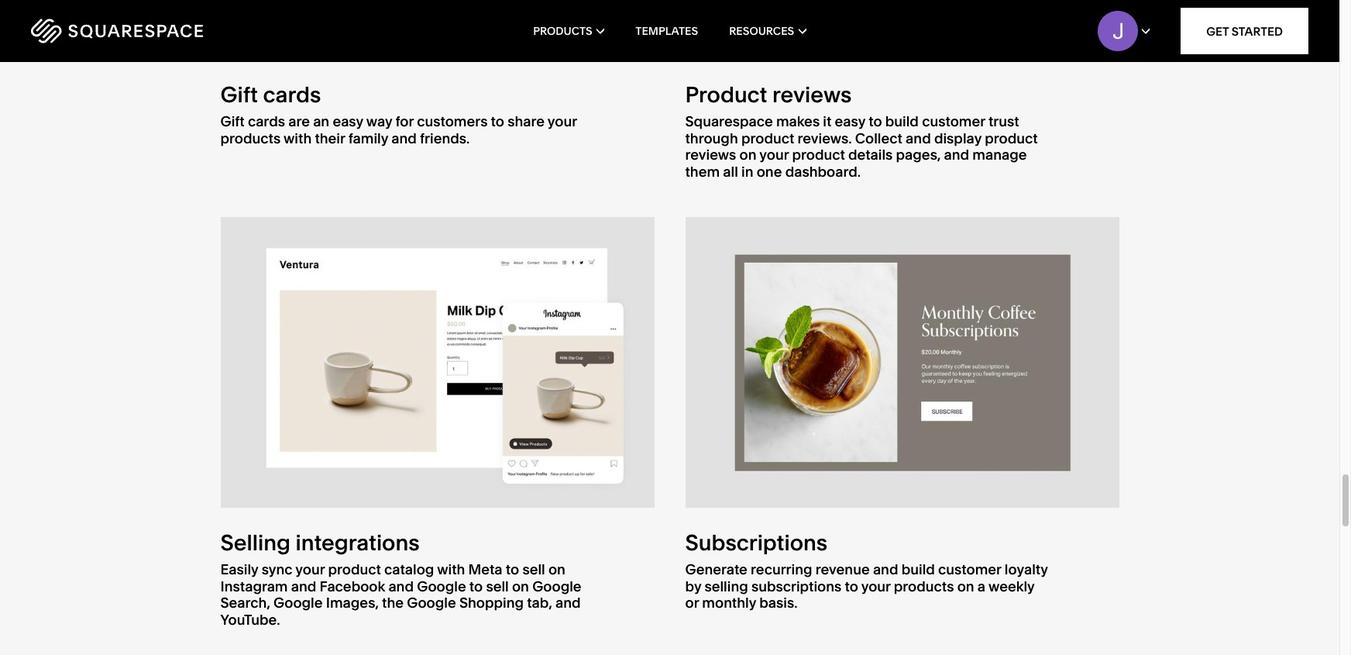 Task type: locate. For each thing, give the bounding box(es) containing it.
1 horizontal spatial with
[[437, 560, 465, 578]]

started
[[1232, 24, 1284, 38]]

0 vertical spatial gift
[[221, 82, 258, 108]]

1 easy from the left
[[333, 112, 363, 130]]

products for subscriptions
[[894, 577, 955, 595]]

to inside product reviews squarespace makes it easy to build customer trust through product reviews. collect and display product reviews on your product details pages, and manage them all in one dashboard.
[[869, 112, 883, 130]]

manage
[[973, 146, 1028, 164]]

customer
[[923, 112, 986, 130], [939, 560, 1002, 578]]

on left a
[[958, 577, 975, 595]]

reviews up makes
[[773, 82, 852, 108]]

sell
[[523, 560, 545, 578], [486, 577, 509, 595]]

1 horizontal spatial sell
[[523, 560, 545, 578]]

customer left loyalty
[[939, 560, 1002, 578]]

one
[[757, 163, 782, 180]]

reviews example image
[[686, 0, 1120, 59]]

1 vertical spatial gift
[[221, 112, 245, 130]]

products
[[221, 129, 281, 147], [894, 577, 955, 595]]

product up one
[[742, 129, 795, 147]]

sell left tab,
[[486, 577, 509, 595]]

monthly
[[703, 594, 757, 612]]

catalog
[[385, 560, 434, 578]]

to up the details at top
[[869, 112, 883, 130]]

to
[[491, 112, 505, 130], [869, 112, 883, 130], [506, 560, 519, 578], [470, 577, 483, 595], [845, 577, 859, 595]]

gift cards gift cards are an easy way for customers to share your products with their family and friends.
[[221, 82, 577, 147]]

1 gift from the top
[[221, 82, 258, 108]]

2 gift from the top
[[221, 112, 245, 130]]

easily
[[221, 560, 258, 578]]

weekly
[[989, 577, 1035, 595]]

and right the family
[[392, 129, 417, 147]]

dashboard.
[[786, 163, 861, 180]]

products inside subscriptions generate recurring revenue and build customer loyalty by selling subscriptions to your products on a weekly or monthly basis.
[[894, 577, 955, 595]]

build inside product reviews squarespace makes it easy to build customer trust through product reviews. collect and display product reviews on your product details pages, and manage them all in one dashboard.
[[886, 112, 919, 130]]

subscriptions
[[752, 577, 842, 595]]

or
[[686, 594, 699, 612]]

on inside product reviews squarespace makes it easy to build customer trust through product reviews. collect and display product reviews on your product details pages, and manage them all in one dashboard.
[[740, 146, 757, 164]]

product down it
[[793, 146, 846, 164]]

youtube.
[[221, 611, 280, 629]]

share
[[508, 112, 545, 130]]

facebook
[[320, 577, 385, 595]]

with inside selling integrations easily sync your product catalog with meta to sell on instagram and facebook and google to sell on google search, google images, the google shopping tab, and youtube.
[[437, 560, 465, 578]]

subscriptions generate recurring revenue and build customer loyalty by selling subscriptions to your products on a weekly or monthly basis.
[[686, 530, 1048, 612]]

on
[[740, 146, 757, 164], [549, 560, 566, 578], [512, 577, 529, 595], [958, 577, 975, 595]]

your
[[548, 112, 577, 130], [760, 146, 789, 164], [296, 560, 325, 578], [862, 577, 891, 595]]

1 vertical spatial customer
[[939, 560, 1002, 578]]

your inside selling integrations easily sync your product catalog with meta to sell on instagram and facebook and google to sell on google search, google images, the google shopping tab, and youtube.
[[296, 560, 325, 578]]

easy right it
[[835, 112, 866, 130]]

google right the in the left of the page
[[407, 594, 456, 612]]

0 vertical spatial build
[[886, 112, 919, 130]]

build
[[886, 112, 919, 130], [902, 560, 936, 578]]

0 horizontal spatial with
[[284, 129, 312, 147]]

generate
[[686, 560, 748, 578]]

1 horizontal spatial reviews
[[773, 82, 852, 108]]

search,
[[221, 594, 270, 612]]

collect
[[856, 129, 903, 147]]

for
[[396, 112, 414, 130]]

family
[[349, 129, 388, 147]]

resources button
[[730, 0, 807, 62]]

with left the "an"
[[284, 129, 312, 147]]

tab,
[[527, 594, 553, 612]]

1 vertical spatial with
[[437, 560, 465, 578]]

with left meta
[[437, 560, 465, 578]]

0 vertical spatial products
[[221, 129, 281, 147]]

1 horizontal spatial easy
[[835, 112, 866, 130]]

integrations
[[296, 530, 420, 556]]

0 vertical spatial with
[[284, 129, 312, 147]]

products left the are
[[221, 129, 281, 147]]

through
[[686, 129, 739, 147]]

0 vertical spatial reviews
[[773, 82, 852, 108]]

build up pages,
[[886, 112, 919, 130]]

your inside product reviews squarespace makes it easy to build customer trust through product reviews. collect and display product reviews on your product details pages, and manage them all in one dashboard.
[[760, 146, 789, 164]]

cards
[[263, 82, 321, 108], [248, 112, 285, 130]]

reviews down squarespace
[[686, 146, 737, 164]]

1 vertical spatial cards
[[248, 112, 285, 130]]

0 horizontal spatial products
[[221, 129, 281, 147]]

the
[[382, 594, 404, 612]]

0 horizontal spatial easy
[[333, 112, 363, 130]]

2 easy from the left
[[835, 112, 866, 130]]

friends.
[[420, 129, 470, 147]]

on right all
[[740, 146, 757, 164]]

a
[[978, 577, 986, 595]]

and right revenue
[[874, 560, 899, 578]]

squarespace logo image
[[31, 19, 203, 43]]

squarespace
[[686, 112, 773, 130]]

gift
[[221, 82, 258, 108], [221, 112, 245, 130]]

cards left the are
[[248, 112, 285, 130]]

way
[[366, 112, 392, 130]]

products left a
[[894, 577, 955, 595]]

0 vertical spatial customer
[[923, 112, 986, 130]]

and right collect in the right top of the page
[[906, 129, 932, 147]]

all
[[723, 163, 739, 180]]

and
[[392, 129, 417, 147], [906, 129, 932, 147], [945, 146, 970, 164], [874, 560, 899, 578], [291, 577, 317, 595], [389, 577, 414, 595], [556, 594, 581, 612]]

to inside subscriptions generate recurring revenue and build customer loyalty by selling subscriptions to your products on a weekly or monthly basis.
[[845, 577, 859, 595]]

google
[[417, 577, 466, 595], [533, 577, 582, 595], [274, 594, 323, 612], [407, 594, 456, 612]]

cards up the are
[[263, 82, 321, 108]]

with inside gift cards gift cards are an easy way for customers to share your products with their family and friends.
[[284, 129, 312, 147]]

google left meta
[[417, 577, 466, 595]]

product down integrations
[[328, 560, 381, 578]]

reviews
[[773, 82, 852, 108], [686, 146, 737, 164]]

get started link
[[1181, 8, 1309, 54]]

products inside gift cards gift cards are an easy way for customers to share your products with their family and friends.
[[221, 129, 281, 147]]

with
[[284, 129, 312, 147], [437, 560, 465, 578]]

images,
[[326, 594, 379, 612]]

0 horizontal spatial reviews
[[686, 146, 737, 164]]

customers
[[417, 112, 488, 130]]

to left share on the top
[[491, 112, 505, 130]]

on inside subscriptions generate recurring revenue and build customer loyalty by selling subscriptions to your products on a weekly or monthly basis.
[[958, 577, 975, 595]]

get
[[1207, 24, 1230, 38]]

1 vertical spatial build
[[902, 560, 936, 578]]

1 vertical spatial products
[[894, 577, 955, 595]]

to right subscriptions
[[845, 577, 859, 595]]

selling
[[705, 577, 749, 595]]

1 horizontal spatial products
[[894, 577, 955, 595]]

product
[[742, 129, 795, 147], [985, 129, 1038, 147], [793, 146, 846, 164], [328, 560, 381, 578]]

details
[[849, 146, 893, 164]]

product right the display
[[985, 129, 1038, 147]]

social integrations example image
[[221, 217, 655, 507]]

easy
[[333, 112, 363, 130], [835, 112, 866, 130]]

selling
[[221, 530, 291, 556]]

pages,
[[897, 146, 941, 164]]

to left tab,
[[470, 577, 483, 595]]

build left a
[[902, 560, 936, 578]]

easy right the "an"
[[333, 112, 363, 130]]

customer up pages,
[[923, 112, 986, 130]]

build inside subscriptions generate recurring revenue and build customer loyalty by selling subscriptions to your products on a weekly or monthly basis.
[[902, 560, 936, 578]]

selling integrations easily sync your product catalog with meta to sell on instagram and facebook and google to sell on google search, google images, the google shopping tab, and youtube.
[[221, 530, 582, 629]]

subscriptions example image
[[686, 217, 1120, 507]]

google down sync
[[274, 594, 323, 612]]

sell up tab,
[[523, 560, 545, 578]]



Task type: vqa. For each thing, say whether or not it's contained in the screenshot.
templates at top
yes



Task type: describe. For each thing, give the bounding box(es) containing it.
and inside gift cards gift cards are an easy way for customers to share your products with their family and friends.
[[392, 129, 417, 147]]

templates
[[636, 24, 699, 38]]

in
[[742, 163, 754, 180]]

1 vertical spatial reviews
[[686, 146, 737, 164]]

and left facebook
[[291, 577, 317, 595]]

to inside gift cards gift cards are an easy way for customers to share your products with their family and friends.
[[491, 112, 505, 130]]

instagram
[[221, 577, 288, 595]]

loyalty
[[1005, 560, 1048, 578]]

product reviews squarespace makes it easy to build customer trust through product reviews. collect and display product reviews on your product details pages, and manage them all in one dashboard.
[[686, 82, 1038, 180]]

an
[[313, 112, 330, 130]]

on up tab,
[[549, 560, 566, 578]]

your inside subscriptions generate recurring revenue and build customer loyalty by selling subscriptions to your products on a weekly or monthly basis.
[[862, 577, 891, 595]]

gift card example image
[[221, 0, 655, 59]]

squarespace logo link
[[31, 19, 287, 43]]

display
[[935, 129, 982, 147]]

their
[[315, 129, 345, 147]]

customer inside product reviews squarespace makes it easy to build customer trust through product reviews. collect and display product reviews on your product details pages, and manage them all in one dashboard.
[[923, 112, 986, 130]]

0 horizontal spatial sell
[[486, 577, 509, 595]]

products button
[[533, 0, 605, 62]]

product
[[686, 82, 768, 108]]

revenue
[[816, 560, 870, 578]]

0 vertical spatial cards
[[263, 82, 321, 108]]

products
[[533, 24, 593, 38]]

resources
[[730, 24, 795, 38]]

and right facebook
[[389, 577, 414, 595]]

easy inside gift cards gift cards are an easy way for customers to share your products with their family and friends.
[[333, 112, 363, 130]]

basis.
[[760, 594, 798, 612]]

easy inside product reviews squarespace makes it easy to build customer trust through product reviews. collect and display product reviews on your product details pages, and manage them all in one dashboard.
[[835, 112, 866, 130]]

reviews.
[[798, 129, 852, 147]]

subscriptions
[[686, 530, 828, 556]]

are
[[288, 112, 310, 130]]

and right pages,
[[945, 146, 970, 164]]

makes
[[777, 112, 820, 130]]

to right meta
[[506, 560, 519, 578]]

on right meta
[[512, 577, 529, 595]]

products for gift
[[221, 129, 281, 147]]

and inside subscriptions generate recurring revenue and build customer loyalty by selling subscriptions to your products on a weekly or monthly basis.
[[874, 560, 899, 578]]

templates link
[[636, 0, 699, 62]]

shopping
[[460, 594, 524, 612]]

recurring
[[751, 560, 813, 578]]

sync
[[262, 560, 293, 578]]

google right the shopping
[[533, 577, 582, 595]]

by
[[686, 577, 702, 595]]

and right tab,
[[556, 594, 581, 612]]

get started
[[1207, 24, 1284, 38]]

customer inside subscriptions generate recurring revenue and build customer loyalty by selling subscriptions to your products on a weekly or monthly basis.
[[939, 560, 1002, 578]]

them
[[686, 163, 720, 180]]

your inside gift cards gift cards are an easy way for customers to share your products with their family and friends.
[[548, 112, 577, 130]]

product inside selling integrations easily sync your product catalog with meta to sell on instagram and facebook and google to sell on google search, google images, the google shopping tab, and youtube.
[[328, 560, 381, 578]]

trust
[[989, 112, 1020, 130]]

it
[[823, 112, 832, 130]]

meta
[[469, 560, 503, 578]]



